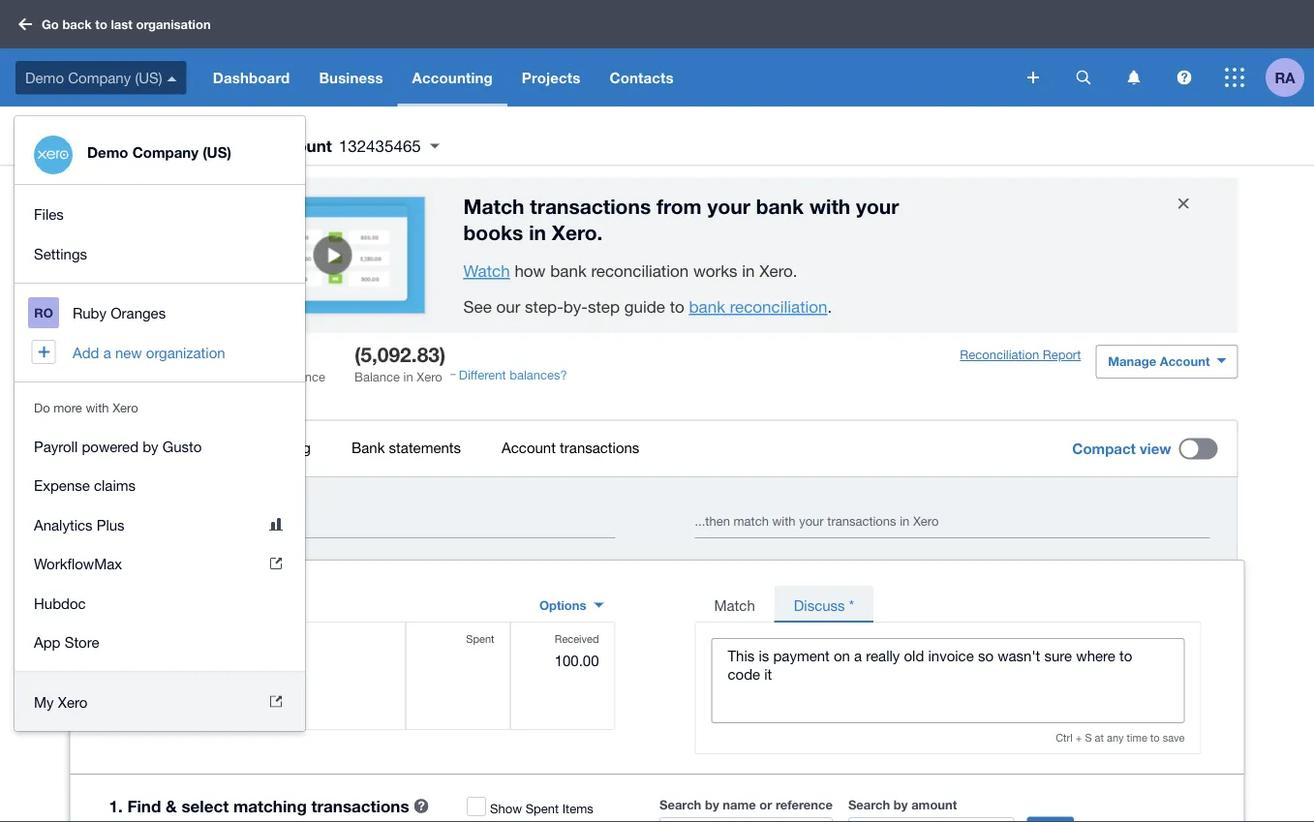 Task type: describe. For each thing, give the bounding box(es) containing it.
options button
[[528, 590, 615, 621]]

dashboard
[[213, 69, 290, 86]]

xero inside 'link'
[[58, 693, 87, 710]]

compact view
[[1072, 440, 1171, 458]]

options
[[539, 598, 586, 613]]

view
[[1140, 440, 1171, 458]]

or
[[760, 797, 772, 812]]

ctrl + s at any time to save
[[1056, 732, 1185, 744]]

files link
[[15, 195, 305, 234]]

1,608.77
[[218, 342, 298, 366]]

hide help link
[[1168, 188, 1199, 220]]

contacts
[[610, 69, 674, 86]]

by-
[[563, 297, 588, 316]]

*
[[849, 597, 854, 613]]

to for ctrl + s at any time to save
[[1150, 732, 1160, 744]]

see our step-by-step guide to bank reconciliation
[[463, 297, 828, 316]]

time
[[1127, 732, 1147, 744]]

by inside do more with xero group
[[143, 438, 158, 455]]

1 vertical spatial what's this?
[[110, 493, 184, 508]]

new
[[115, 344, 142, 361]]

hubdoc link
[[15, 583, 305, 623]]

match for match
[[714, 597, 755, 613]]

do more with xero
[[34, 400, 138, 415]]

search for search by amount
[[848, 797, 890, 812]]

compact
[[1072, 440, 1136, 458]]

limousines
[[155, 651, 229, 668]]

)
[[184, 439, 188, 456]]

accounting button
[[398, 48, 507, 107]]

do more with xero group
[[15, 417, 305, 672]]

&
[[166, 796, 177, 815]]

100.00
[[555, 652, 599, 669]]

0017-
[[125, 672, 163, 689]]

from
[[657, 194, 702, 218]]

discuss * link
[[775, 586, 874, 623]]

show spent items
[[490, 801, 593, 816]]

29
[[168, 439, 184, 456]]

132435465
[[339, 136, 421, 155]]

amount
[[911, 797, 957, 812]]

1 horizontal spatial (us)
[[203, 144, 231, 161]]

last
[[111, 17, 133, 32]]

settings link
[[15, 234, 305, 273]]

balance inside (5,092.83) balance in xero
[[354, 369, 400, 384]]

reconcile ( 29 )
[[96, 439, 188, 456]]

reference
[[776, 797, 833, 812]]

review your bank statement lines...
[[100, 514, 300, 529]]

my
[[34, 693, 54, 710]]

workflowmax link
[[15, 544, 305, 583]]

save
[[1163, 732, 1185, 744]]

transactions right 'matching'
[[311, 796, 409, 815]]

This is payment on a really old invoice so wasn't sure where to code it text field
[[712, 639, 1184, 722]]

search for search by name or reference
[[659, 797, 701, 812]]

company inside popup button
[[68, 69, 131, 86]]

transactions down the balances?
[[560, 439, 639, 456]]

with for ...then match with your transactions in xero
[[772, 514, 796, 529]]

more
[[53, 400, 82, 415]]

accounting
[[412, 69, 493, 86]]

s
[[1085, 732, 1092, 744]]

my xero link
[[15, 682, 305, 721]]

1 horizontal spatial reconciliation
[[730, 297, 828, 316]]

add a new organization link
[[15, 333, 305, 372]]

checking account 132435465
[[187, 135, 421, 155]]

payroll powered by gusto link
[[15, 427, 305, 466]]

city
[[125, 651, 151, 668]]

discuss *
[[794, 597, 854, 613]]

0 vertical spatial spent
[[466, 633, 494, 645]]

guide
[[624, 297, 665, 316]]

payroll
[[34, 438, 78, 455]]

banner containing dashboard
[[0, 0, 1314, 731]]

1 vertical spatial company
[[132, 144, 199, 161]]

works
[[693, 261, 738, 280]]

match link
[[695, 586, 775, 623]]

show
[[490, 801, 522, 816]]

balances?
[[510, 368, 567, 383]]

go back to last organisation link
[[12, 7, 222, 41]]

ctrl
[[1056, 732, 1073, 744]]

this? for the bottommost what's this? link
[[155, 493, 184, 508]]

expense claims
[[34, 477, 136, 494]]

ruby oranges link
[[15, 293, 305, 333]]

watch link
[[463, 261, 510, 280]]

claims
[[94, 477, 136, 494]]

0 vertical spatial reconciliation
[[591, 261, 689, 280]]

match for match transactions from your bank with your books in xero
[[463, 194, 524, 218]]

organisation
[[136, 17, 211, 32]]

this? for topmost what's this? link
[[130, 390, 159, 405]]

manage
[[1108, 354, 1156, 369]]

...then match with your transactions in xero
[[695, 514, 939, 529]]

bank reconciliation link
[[689, 297, 828, 316]]

group containing files
[[15, 185, 305, 283]]

1.
[[109, 796, 123, 815]]

1 vertical spatial demo
[[87, 144, 128, 161]]

by for search by name or reference
[[705, 797, 719, 812]]

with for do more with xero
[[86, 400, 109, 415]]

reconciliation report link
[[960, 347, 1081, 363]]

(5,092.83)
[[354, 342, 446, 366]]

how
[[515, 261, 546, 280]]

at
[[1095, 732, 1104, 744]]

powered
[[82, 438, 139, 455]]

0 vertical spatial what's this?
[[86, 390, 159, 405]]

account for manage
[[1160, 354, 1210, 369]]

hide
[[1168, 194, 1192, 206]]



Task type: vqa. For each thing, say whether or not it's contained in the screenshot.
bottommost 'Abc Furniture'
no



Task type: locate. For each thing, give the bounding box(es) containing it.
0 vertical spatial match
[[463, 194, 524, 218]]

see
[[463, 297, 492, 316]]

1 vertical spatial what's this? link
[[100, 483, 193, 518]]

spent
[[466, 633, 494, 645], [526, 801, 559, 816]]

1 vertical spatial account
[[1160, 354, 1210, 369]]

files
[[34, 206, 64, 223]]

analytics plus link
[[15, 505, 305, 544]]

0 vertical spatial account
[[266, 135, 332, 155]]

cash
[[229, 439, 262, 456]]

2 balance from the left
[[354, 369, 400, 384]]

xero inside (5,092.83) balance in xero
[[417, 369, 442, 384]]

1 horizontal spatial match
[[714, 597, 755, 613]]

to
[[95, 17, 107, 32], [670, 297, 684, 316], [1150, 732, 1160, 744]]

this? down add a new organization
[[130, 390, 159, 405]]

do
[[34, 400, 50, 415]]

by for search by amount
[[894, 797, 908, 812]]

what's for topmost what's this? link
[[86, 390, 127, 405]]

2 horizontal spatial with
[[810, 194, 851, 218]]

1 vertical spatial this?
[[155, 493, 184, 508]]

1 horizontal spatial svg image
[[1128, 70, 1140, 85]]

to left last
[[95, 17, 107, 32]]

account right manage
[[1160, 354, 1210, 369]]

1 vertical spatial navigation
[[15, 284, 305, 382]]

0 horizontal spatial balance
[[280, 369, 325, 384]]

0 horizontal spatial spent
[[466, 633, 494, 645]]

account down the balances?
[[502, 439, 556, 456]]

expense
[[34, 477, 90, 494]]

transactions inside match transactions from your bank with your books in xero
[[530, 194, 651, 218]]

0 vertical spatial with
[[810, 194, 851, 218]]

xero
[[552, 221, 597, 245], [759, 261, 793, 280], [417, 369, 442, 384], [112, 400, 138, 415], [913, 514, 939, 529], [58, 693, 87, 710]]

demo down demo company (us) popup button
[[87, 144, 128, 161]]

+
[[1076, 732, 1082, 744]]

...then
[[695, 514, 730, 529]]

0 horizontal spatial reconciliation
[[591, 261, 689, 280]]

0 vertical spatial (us)
[[135, 69, 162, 86]]

search left the name
[[659, 797, 701, 812]]

transactions up watch how bank reconciliation works in xero
[[530, 194, 651, 218]]

with
[[810, 194, 851, 218], [86, 400, 109, 415], [772, 514, 796, 529]]

match left discuss
[[714, 597, 755, 613]]

select
[[182, 796, 229, 815]]

1 horizontal spatial spent
[[526, 801, 559, 816]]

banner
[[0, 0, 1314, 731]]

search right reference
[[848, 797, 890, 812]]

statements
[[389, 439, 461, 456]]

in inside match transactions from your bank with your books in xero
[[529, 221, 546, 245]]

spent left items
[[526, 801, 559, 816]]

2 horizontal spatial to
[[1150, 732, 1160, 744]]

demo down go
[[25, 69, 64, 86]]

1 vertical spatial (us)
[[203, 144, 231, 161]]

app store
[[34, 634, 99, 651]]

to right guide
[[670, 297, 684, 316]]

what's up review
[[110, 493, 151, 508]]

1 horizontal spatial company
[[132, 144, 199, 161]]

(5,092.83) balance in xero
[[354, 342, 446, 384]]

0 vertical spatial this?
[[130, 390, 159, 405]]

company
[[68, 69, 131, 86], [132, 144, 199, 161]]

2 vertical spatial to
[[1150, 732, 1160, 744]]

search by name or reference
[[659, 797, 833, 812]]

find
[[127, 796, 161, 815]]

0 horizontal spatial to
[[95, 17, 107, 32]]

2 search from the left
[[848, 797, 890, 812]]

received
[[555, 633, 599, 645]]

demo company (us)
[[25, 69, 162, 86], [87, 144, 231, 161]]

add a new organization
[[73, 344, 225, 361]]

1 horizontal spatial with
[[772, 514, 796, 529]]

1 vertical spatial demo company (us)
[[87, 144, 231, 161]]

account for checking
[[266, 135, 332, 155]]

add
[[73, 344, 99, 361]]

2 vertical spatial with
[[772, 514, 796, 529]]

transactions
[[530, 194, 651, 218], [560, 439, 639, 456], [827, 514, 896, 529], [311, 796, 409, 815]]

demo company (us) inside demo company (us) popup button
[[25, 69, 162, 86]]

1 horizontal spatial to
[[670, 297, 684, 316]]

match inside match transactions from your bank with your books in xero
[[463, 194, 524, 218]]

discuss
[[794, 597, 845, 613]]

0 vertical spatial demo
[[25, 69, 64, 86]]

2 vertical spatial account
[[502, 439, 556, 456]]

0 horizontal spatial svg image
[[1076, 70, 1091, 85]]

hubdoc
[[34, 595, 86, 612]]

any
[[1107, 732, 1124, 744]]

1 vertical spatial with
[[86, 400, 109, 415]]

0 horizontal spatial match
[[463, 194, 524, 218]]

0 vertical spatial navigation
[[198, 48, 1014, 107]]

1,608.77 statement balance
[[218, 342, 325, 384]]

svg image inside demo company (us) popup button
[[167, 76, 177, 81]]

report
[[1043, 347, 1081, 362]]

this? up review your bank statement lines... at the left of page
[[155, 493, 184, 508]]

by left 29
[[143, 438, 158, 455]]

in inside (5,092.83) balance in xero
[[403, 369, 413, 384]]

cash coding
[[229, 439, 311, 456]]

review
[[100, 514, 141, 529]]

app store link
[[15, 623, 305, 662]]

navigation containing dashboard
[[198, 48, 1014, 107]]

this?
[[130, 390, 159, 405], [155, 493, 184, 508]]

0 horizontal spatial search
[[659, 797, 701, 812]]

workflowmax
[[34, 555, 122, 572]]

back
[[62, 17, 92, 32]]

transactions up *
[[827, 514, 896, 529]]

(us)
[[135, 69, 162, 86], [203, 144, 231, 161]]

1 horizontal spatial demo
[[87, 144, 128, 161]]

(us) inside popup button
[[135, 69, 162, 86]]

account transactions
[[502, 439, 639, 456]]

different balances? link
[[459, 367, 567, 384]]

demo
[[25, 69, 64, 86], [87, 144, 128, 161]]

what's right more
[[86, 390, 127, 405]]

ra button
[[1266, 48, 1314, 107]]

company up files "link"
[[132, 144, 199, 161]]

search by amount
[[848, 797, 957, 812]]

watch how bank reconciliation works in xero
[[463, 261, 793, 280]]

2 horizontal spatial by
[[894, 797, 908, 812]]

1 horizontal spatial balance
[[354, 369, 400, 384]]

match transactions from your bank with your books in xero
[[463, 194, 899, 245]]

2 horizontal spatial svg image
[[1225, 68, 1244, 87]]

1 vertical spatial reconciliation
[[730, 297, 828, 316]]

oranges
[[111, 305, 166, 322]]

by left amount
[[894, 797, 908, 812]]

app
[[34, 634, 61, 651]]

what's for the bottommost what's this? link
[[110, 493, 151, 508]]

(us) down go back to last organisation
[[135, 69, 162, 86]]

go
[[42, 17, 59, 32]]

1 horizontal spatial search
[[848, 797, 890, 812]]

navigation containing ruby oranges
[[15, 284, 305, 382]]

0 vertical spatial company
[[68, 69, 131, 86]]

reconciliation up guide
[[591, 261, 689, 280]]

city limousines 0017-part
[[125, 651, 229, 689]]

to for see our step-by-step guide to bank reconciliation
[[670, 297, 684, 316]]

with inside match transactions from your bank with your books in xero
[[810, 194, 851, 218]]

svg image
[[1225, 68, 1244, 87], [1076, 70, 1091, 85], [1128, 70, 1140, 85]]

bank statements
[[352, 439, 461, 456]]

0 horizontal spatial account
[[266, 135, 332, 155]]

organization
[[146, 344, 225, 361]]

what's this? up review
[[110, 493, 184, 508]]

different balances?
[[459, 368, 567, 383]]

account right "checking"
[[266, 135, 332, 155]]

0 horizontal spatial company
[[68, 69, 131, 86]]

what's this? link
[[76, 380, 169, 415], [100, 483, 193, 518]]

xero inside match transactions from your bank with your books in xero
[[552, 221, 597, 245]]

part
[[163, 672, 190, 689]]

by left the name
[[705, 797, 719, 812]]

0 vertical spatial to
[[95, 17, 107, 32]]

0 horizontal spatial with
[[86, 400, 109, 415]]

analytics plus
[[34, 516, 125, 533]]

balance inside 1,608.77 statement balance
[[280, 369, 325, 384]]

1 vertical spatial spent
[[526, 801, 559, 816]]

svg image inside 'go back to last organisation' link
[[18, 18, 32, 31]]

business button
[[304, 48, 398, 107]]

manage account
[[1108, 354, 1210, 369]]

projects
[[522, 69, 581, 86]]

group
[[15, 185, 305, 283]]

plus
[[97, 516, 125, 533]]

1 vertical spatial match
[[714, 597, 755, 613]]

balance down (5,092.83)
[[354, 369, 400, 384]]

None field
[[659, 817, 833, 822], [848, 817, 1014, 822], [659, 817, 833, 822], [848, 817, 1014, 822]]

what's this? down new
[[86, 390, 159, 405]]

(us) down dashboard link
[[203, 144, 231, 161]]

balance down 1,608.77
[[280, 369, 325, 384]]

1 vertical spatial to
[[670, 297, 684, 316]]

None checkbox
[[467, 797, 486, 816]]

match
[[463, 194, 524, 218], [714, 597, 755, 613]]

match up books
[[463, 194, 524, 218]]

0 horizontal spatial (us)
[[135, 69, 162, 86]]

0 vertical spatial demo company (us)
[[25, 69, 162, 86]]

spent left received
[[466, 633, 494, 645]]

0 vertical spatial what's
[[86, 390, 127, 405]]

navigation
[[198, 48, 1014, 107], [15, 284, 305, 382]]

balance
[[280, 369, 325, 384], [354, 369, 400, 384]]

bank statements link
[[332, 421, 480, 475]]

1 search from the left
[[659, 797, 701, 812]]

your
[[707, 194, 750, 218], [856, 194, 899, 218], [145, 514, 169, 529], [799, 514, 824, 529]]

contacts button
[[595, 48, 688, 107]]

to inside banner
[[95, 17, 107, 32]]

demo company (us) down back
[[25, 69, 162, 86]]

2 horizontal spatial account
[[1160, 354, 1210, 369]]

store
[[65, 634, 99, 651]]

name
[[723, 797, 756, 812]]

company down 'go back to last organisation' link
[[68, 69, 131, 86]]

0 horizontal spatial demo
[[25, 69, 64, 86]]

help
[[1168, 207, 1192, 220]]

analytics
[[34, 516, 93, 533]]

ra
[[1275, 69, 1295, 86]]

demo inside popup button
[[25, 69, 64, 86]]

1 horizontal spatial by
[[705, 797, 719, 812]]

0 vertical spatial what's this? link
[[76, 380, 169, 415]]

settings
[[34, 245, 87, 262]]

reconciliation down works
[[730, 297, 828, 316]]

1 horizontal spatial account
[[502, 439, 556, 456]]

demo company (us) up files "link"
[[87, 144, 231, 161]]

1 vertical spatial what's
[[110, 493, 151, 508]]

0 horizontal spatial by
[[143, 438, 158, 455]]

match
[[734, 514, 769, 529]]

to right time
[[1150, 732, 1160, 744]]

1 balance from the left
[[280, 369, 325, 384]]

svg image
[[18, 18, 32, 31], [1177, 70, 1192, 85], [1028, 72, 1039, 83], [167, 76, 177, 81]]

cash coding link
[[209, 421, 330, 475]]

payroll powered by gusto
[[34, 438, 202, 455]]

bank inside match transactions from your bank with your books in xero
[[756, 194, 804, 218]]



